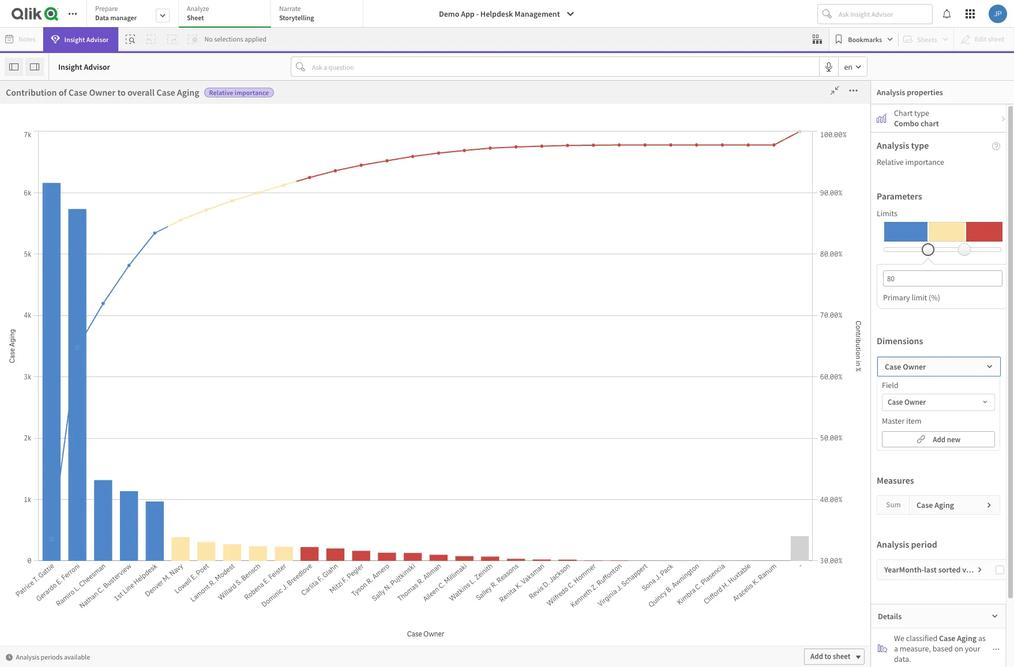 Task type: locate. For each thing, give the bounding box(es) containing it.
priority inside "high priority cases 72"
[[125, 84, 201, 115]]

1 number from the top
[[65, 572, 93, 583]]

insight advisor down the insight advisor dropdown button
[[58, 61, 110, 72]]

case owner up field
[[885, 362, 927, 372]]

cases down date button
[[78, 518, 103, 530]]

priority for 72
[[125, 84, 201, 115]]

number inside menu item
[[65, 595, 93, 606]]

case record type menu item
[[59, 358, 165, 382]]

case aging inside menu item
[[65, 180, 102, 190]]

case timetable rank
[[65, 411, 136, 421]]

importance down "applied"
[[235, 88, 269, 97]]

high
[[71, 84, 120, 115]]

case aging up represents
[[65, 180, 102, 190]]

open inside open change requests menu item
[[65, 642, 84, 652]]

application containing 72
[[0, 0, 1015, 668]]

by
[[474, 189, 484, 201]]

r. for salley
[[341, 577, 348, 586]]

based
[[933, 644, 953, 655]]

analysis periods available
[[16, 653, 90, 662]]

closed inside case closed date menu item
[[83, 203, 106, 213]]

true for denver m. navy
[[202, 550, 216, 560]]

closed inside case is closed menu item
[[90, 295, 113, 306]]

type right record on the bottom of the page
[[108, 365, 125, 375]]

importance down analysis type
[[906, 157, 945, 167]]

0 vertical spatial r.
[[341, 577, 348, 586]]

1 vertical spatial timetable
[[83, 411, 117, 421]]

c. for wilfredo
[[350, 643, 356, 653]]

1 vertical spatial importance
[[906, 157, 945, 167]]

1 horizontal spatial add
[[811, 652, 824, 662]]

size
[[40, 201, 54, 213]]

1 horizontal spatial small image
[[992, 614, 999, 621]]

cases down ask a question text field
[[557, 84, 619, 115]]

0 vertical spatial small image
[[1001, 115, 1008, 122]]

r. down "salley r. reasons"
[[347, 590, 354, 600]]

owner
[[89, 87, 116, 98], [282, 177, 308, 189], [83, 318, 105, 329], [83, 341, 105, 352], [903, 362, 927, 372], [905, 398, 927, 408]]

sona j. pack
[[320, 563, 362, 573]]

0 vertical spatial employee
[[80, 526, 114, 537]]

open change requests menu item
[[59, 636, 165, 659]]

cases inside "medium priority cases 142"
[[557, 84, 619, 115]]

2 horizontal spatial add
[[933, 435, 946, 445]]

5 0 from the top
[[493, 643, 498, 653]]

casenumber button
[[59, 457, 143, 467]]

1 vertical spatial relative
[[877, 157, 904, 167]]

r.
[[341, 577, 348, 586], [347, 590, 354, 600]]

1 horizontal spatial case aging
[[917, 500, 955, 511]]

cases up combo at the top right of the page
[[871, 84, 933, 115]]

cases inside open cases vs duration * bubble size represents number of high priority open cases
[[30, 189, 55, 201]]

timetable down case timetable button
[[83, 411, 117, 421]]

case closed date menu item
[[59, 197, 165, 220]]

small image
[[987, 364, 994, 371], [986, 502, 993, 509], [993, 646, 1000, 653], [6, 654, 13, 661]]

denver
[[320, 550, 344, 560]]

master left item
[[883, 416, 905, 427]]

0 vertical spatial overall
[[127, 87, 155, 98]]

application
[[0, 0, 1015, 668]]

nathan
[[320, 537, 344, 547]]

case owner up master item
[[888, 398, 927, 408]]

cancel button
[[819, 90, 862, 109]]

add inside add new button
[[933, 435, 946, 445]]

1 vertical spatial closed
[[90, 295, 113, 306]]

case owner down is
[[65, 318, 105, 329]]

0 vertical spatial type
[[915, 108, 930, 118]]

analysis up chart
[[877, 87, 906, 98]]

selections
[[214, 35, 243, 43]]

open for open cases by priority type
[[423, 189, 445, 201]]

cases right the new
[[119, 595, 139, 606]]

no selections applied
[[205, 35, 267, 43]]

no
[[205, 35, 213, 43]]

chart type combo chart
[[895, 108, 940, 129]]

cases open/closed
[[65, 480, 130, 490]]

relative importance
[[209, 88, 269, 97], [877, 157, 945, 167]]

1 vertical spatial contribution
[[199, 177, 250, 189]]

number of closed cases menu item
[[59, 566, 165, 589]]

of inside open cases vs duration * bubble size represents number of high priority open cases
[[129, 201, 137, 213]]

count
[[83, 226, 103, 236]]

sorted
[[939, 565, 961, 575]]

0 vertical spatial case owner
[[65, 318, 105, 329]]

case owner for the leftmost case owner button
[[65, 318, 105, 329]]

employee inside menu item
[[80, 526, 114, 537]]

1 true from the top
[[202, 537, 216, 547]]

0 horizontal spatial importance
[[235, 88, 269, 97]]

menu containing case aging
[[59, 128, 174, 668]]

bubble
[[12, 201, 38, 213]]

closed for is
[[90, 295, 113, 306]]

open for open cases vs duration * bubble size represents number of high priority open cases
[[6, 189, 28, 201]]

6 true from the top
[[202, 643, 216, 653]]

employee inside menu item
[[65, 549, 99, 560]]

timetable for case timetable rank
[[83, 411, 117, 421]]

1 vertical spatial case owner button
[[883, 395, 995, 411]]

type down chart
[[912, 140, 930, 151]]

type
[[915, 108, 930, 118], [912, 140, 930, 151]]

0 vertical spatial time
[[114, 272, 131, 283]]

menu inside application
[[59, 128, 174, 668]]

type for analysis
[[912, 140, 930, 151]]

0 horizontal spatial small image
[[977, 567, 984, 574]]

0 vertical spatial number
[[65, 572, 93, 583]]

true for lamont r. modest
[[202, 590, 216, 600]]

relative down analysis type
[[877, 157, 904, 167]]

case closed date
[[65, 203, 123, 213]]

1 vertical spatial small image
[[977, 567, 984, 574]]

add new
[[933, 435, 961, 445]]

master item
[[883, 416, 922, 427]]

add new button
[[883, 432, 996, 448]]

case owner button up item
[[883, 395, 995, 411]]

applied
[[245, 35, 267, 43]]

tab list
[[87, 0, 368, 29]]

case timetable button
[[59, 388, 143, 398]]

combo chart image
[[877, 114, 887, 123]]

case owner inside case owner menu item
[[65, 318, 105, 329]]

cases
[[207, 201, 229, 213]]

primary limit (%)
[[884, 293, 941, 303]]

is
[[83, 295, 88, 306]]

1 horizontal spatial sheet
[[833, 652, 851, 662]]

open left by
[[423, 189, 445, 201]]

open inside open cases vs duration * bubble size represents number of high priority open cases
[[6, 189, 28, 201]]

aging
[[177, 87, 199, 98], [370, 177, 392, 189], [83, 180, 102, 190], [935, 500, 955, 511], [958, 634, 977, 644]]

sheet
[[806, 420, 823, 430], [833, 652, 851, 662]]

number of new cases menu item
[[59, 589, 165, 612]]

number of closed cases
[[65, 572, 147, 583]]

totals not applicable for this column element
[[318, 520, 424, 535]]

open left size
[[6, 189, 28, 201]]

case owner button down "case is closed" button
[[59, 318, 143, 329]]

none number field inside application
[[884, 271, 1003, 287]]

master left items
[[12, 140, 31, 148]]

analyze sheet
[[187, 4, 209, 22]]

0 vertical spatial insight
[[64, 35, 85, 44]]

group
[[107, 341, 128, 352]]

insight advisor inside dropdown button
[[64, 35, 109, 44]]

0 vertical spatial relative
[[209, 88, 233, 97]]

1 vertical spatial add to sheet
[[811, 652, 851, 662]]

m.
[[345, 550, 353, 560]]

relative importance down analysis type
[[877, 157, 945, 167]]

timetable up case timetable rank
[[83, 388, 117, 398]]

case timetable rank button
[[59, 411, 143, 421]]

medium
[[387, 84, 471, 115]]

of inside menu item
[[94, 572, 101, 583]]

0 vertical spatial c.
[[346, 537, 353, 547]]

case inside button
[[888, 398, 904, 408]]

case owner group
[[65, 341, 128, 352]]

type right by
[[519, 189, 539, 201]]

0 horizontal spatial type
[[108, 365, 125, 375]]

denver m. navy
[[320, 550, 371, 560]]

1 vertical spatial master
[[883, 416, 905, 427]]

3 0 from the top
[[493, 577, 498, 586]]

duration down created
[[83, 272, 112, 283]]

contribution of case owner to overall case aging
[[6, 87, 199, 98], [199, 177, 392, 189]]

analysis
[[877, 87, 906, 98], [877, 140, 910, 151], [877, 539, 910, 551], [16, 653, 39, 662]]

1 vertical spatial type
[[108, 365, 125, 375]]

case record type
[[65, 365, 125, 375]]

number for number of closed cases
[[65, 572, 93, 583]]

totals 18364.641273148 element
[[424, 520, 502, 535]]

0 vertical spatial sheet
[[806, 420, 823, 430]]

c.
[[346, 537, 353, 547], [350, 643, 356, 653]]

measures
[[877, 475, 915, 487]]

case aging up period
[[917, 500, 955, 511]]

1 horizontal spatial relative
[[877, 157, 904, 167]]

relative importance right auto-
[[209, 88, 269, 97]]

1 vertical spatial c.
[[350, 643, 356, 653]]

0 vertical spatial relative importance
[[209, 88, 269, 97]]

analyze image
[[879, 645, 888, 654]]

1 vertical spatial case aging
[[917, 500, 955, 511]]

small image
[[1001, 115, 1008, 122], [977, 567, 984, 574], [992, 614, 999, 621]]

record
[[83, 365, 107, 375]]

1 vertical spatial insight advisor
[[58, 61, 110, 72]]

relative right auto-
[[209, 88, 233, 97]]

advisor down the 'data'
[[86, 35, 109, 44]]

cases inside low priority cases 203
[[871, 84, 933, 115]]

of
[[59, 87, 67, 98], [251, 177, 259, 189], [129, 201, 137, 213], [94, 572, 101, 583], [94, 595, 101, 606]]

1 timetable from the top
[[83, 388, 117, 398]]

priority inside low priority cases 203
[[789, 84, 866, 115]]

more image
[[845, 85, 863, 96]]

analysis left periods
[[16, 653, 39, 662]]

link image
[[917, 433, 926, 446]]

duration up the case closed date
[[68, 189, 105, 201]]

0 vertical spatial case aging
[[65, 180, 102, 190]]

1 vertical spatial sheet
[[833, 652, 851, 662]]

casenumber
[[65, 457, 109, 467]]

open up available
[[65, 642, 84, 652]]

case owner
[[65, 318, 105, 329], [885, 362, 927, 372], [888, 398, 927, 408]]

0 vertical spatial insight advisor
[[64, 35, 109, 44]]

advisor inside dropdown button
[[86, 35, 109, 44]]

analysis down combo at the top right of the page
[[877, 140, 910, 151]]

case count button
[[59, 226, 143, 236]]

0 vertical spatial timetable
[[83, 388, 117, 398]]

type inside menu item
[[108, 365, 125, 375]]

case owner. press space to sort on this column. element
[[318, 504, 404, 520]]

employee for employee hire date
[[80, 526, 114, 537]]

1 vertical spatial add to sheet button
[[805, 649, 865, 666]]

duration inside case duration time menu item
[[83, 272, 112, 283]]

0 horizontal spatial relative importance
[[209, 88, 269, 97]]

employee hire date button
[[59, 526, 152, 537]]

0 vertical spatial closed
[[83, 203, 106, 213]]

c. right wilfredo
[[350, 643, 356, 653]]

2 0 from the top
[[493, 563, 498, 573]]

1 horizontal spatial overall
[[320, 177, 347, 189]]

3 true from the top
[[202, 563, 216, 573]]

0 vertical spatial contribution
[[6, 87, 57, 98]]

hire
[[115, 526, 129, 537]]

hide properties image
[[30, 62, 39, 71]]

0 vertical spatial type
[[519, 189, 539, 201]]

type inside chart type combo chart
[[915, 108, 930, 118]]

fields button
[[0, 81, 59, 117], [1, 81, 59, 117]]

2 fields button from the left
[[1, 81, 59, 117]]

time down case created date menu item
[[114, 272, 131, 283]]

0 vertical spatial master
[[12, 140, 31, 148]]

0 vertical spatial advisor
[[86, 35, 109, 44]]

case owner button
[[59, 318, 143, 329], [883, 395, 995, 411]]

time inside menu item
[[114, 272, 131, 283]]

date for employee hire date
[[131, 526, 147, 537]]

case is closed
[[65, 295, 113, 306]]

203
[[792, 115, 881, 180]]

1 horizontal spatial master
[[883, 416, 905, 427]]

open
[[186, 201, 206, 213]]

1 vertical spatial add
[[933, 435, 946, 445]]

duration inside open cases vs duration * bubble size represents number of high priority open cases
[[68, 189, 105, 201]]

2 number from the top
[[65, 595, 93, 606]]

1 vertical spatial number
[[65, 595, 93, 606]]

help image
[[993, 143, 1001, 151]]

sona
[[320, 563, 337, 573]]

4 0 from the top
[[493, 590, 498, 600]]

0 vertical spatial add to sheet button
[[777, 417, 838, 433]]

master inside button
[[12, 140, 31, 148]]

analysis for analysis type
[[877, 140, 910, 151]]

None number field
[[884, 271, 1003, 287]]

1 vertical spatial overall
[[320, 177, 347, 189]]

measure,
[[900, 644, 932, 655]]

open & resolved cases over time
[[6, 518, 148, 530]]

1 fields button from the left
[[0, 81, 59, 117]]

1 vertical spatial type
[[912, 140, 930, 151]]

r. down j.
[[341, 577, 348, 586]]

contribution up cases
[[199, 177, 250, 189]]

number down employee status
[[65, 572, 93, 583]]

2 vertical spatial closed
[[103, 572, 126, 583]]

true
[[202, 537, 216, 547], [202, 550, 216, 560], [202, 563, 216, 573], [202, 577, 216, 586], [202, 590, 216, 600], [202, 643, 216, 653]]

primary
[[884, 293, 911, 303]]

0 horizontal spatial case aging
[[65, 180, 102, 190]]

1 0 from the top
[[493, 550, 498, 560]]

analysis for analysis period
[[877, 539, 910, 551]]

c. up m.
[[346, 537, 353, 547]]

time right over
[[127, 518, 148, 530]]

2 vertical spatial case owner
[[888, 398, 927, 408]]

number of closed cases button
[[59, 572, 153, 583]]

period
[[912, 539, 938, 551]]

analysis up "yearmonth-"
[[877, 539, 910, 551]]

1 vertical spatial duration
[[83, 272, 112, 283]]

arrow down image
[[981, 396, 991, 410]]

0 vertical spatial add to sheet
[[783, 420, 823, 430]]

true for wilfredo c. hommer
[[202, 643, 216, 653]]

vs
[[57, 189, 66, 201]]

1 horizontal spatial importance
[[906, 157, 945, 167]]

2 master items button from the left
[[1, 118, 59, 155]]

cases left vs
[[30, 189, 55, 201]]

employee status menu item
[[59, 543, 165, 566]]

type right chart
[[915, 108, 930, 118]]

2 timetable from the top
[[83, 411, 117, 421]]

1 vertical spatial r.
[[347, 590, 354, 600]]

press space to open search dialog box for [case is closed] column. element
[[298, 504, 318, 520]]

5 true from the top
[[202, 590, 216, 600]]

insight advisor down the 'data'
[[64, 35, 109, 44]]

insight inside dropdown button
[[64, 35, 85, 44]]

contribution up fields
[[6, 87, 57, 98]]

cases right auto-
[[206, 84, 268, 115]]

insight
[[64, 35, 85, 44], [58, 61, 82, 72]]

salley
[[320, 577, 340, 586]]

bookmarks button
[[832, 30, 896, 48]]

cases left by
[[447, 189, 472, 201]]

lamont r. modest
[[320, 590, 380, 600]]

case owner for case owner button to the right
[[888, 398, 927, 408]]

advisor down the insight advisor dropdown button
[[84, 61, 110, 72]]

cases
[[206, 84, 268, 115], [557, 84, 619, 115], [871, 84, 933, 115], [30, 189, 55, 201], [447, 189, 472, 201], [65, 480, 85, 490], [78, 518, 103, 530], [127, 572, 147, 583], [119, 595, 139, 606]]

case created date menu item
[[59, 243, 165, 266]]

0 horizontal spatial add
[[783, 420, 796, 430]]

4 true from the top
[[202, 577, 216, 586]]

hide assets image
[[9, 62, 18, 71]]

analyze
[[187, 4, 209, 13]]

menu
[[59, 128, 174, 668]]

case owner group menu item
[[59, 335, 165, 358]]

0 vertical spatial add
[[783, 420, 796, 430]]

number inside menu item
[[65, 572, 93, 583]]

case owner inside case owner button
[[888, 398, 927, 408]]

0 horizontal spatial case owner button
[[59, 318, 143, 329]]

priority inside "medium priority cases 142"
[[476, 84, 552, 115]]

2 vertical spatial small image
[[992, 614, 999, 621]]

0 vertical spatial duration
[[68, 189, 105, 201]]

sheet for the topmost add to sheet button
[[806, 420, 823, 430]]

open left &
[[6, 518, 28, 530]]

0 horizontal spatial master
[[12, 140, 31, 148]]

0 horizontal spatial sheet
[[806, 420, 823, 430]]

2 true from the top
[[202, 550, 216, 560]]

1 vertical spatial employee
[[65, 549, 99, 560]]

master items button
[[0, 118, 59, 155], [1, 118, 59, 155]]

1 vertical spatial relative importance
[[877, 157, 945, 167]]

closed inside number of closed cases menu item
[[103, 572, 126, 583]]

case timetable
[[65, 388, 117, 398]]

date for case created date
[[111, 249, 126, 259]]

type
[[519, 189, 539, 201], [108, 365, 125, 375]]

0 vertical spatial case owner button
[[59, 318, 143, 329]]

demo
[[439, 9, 460, 19]]

number left the new
[[65, 595, 93, 606]]



Task type: vqa. For each thing, say whether or not it's contained in the screenshot.
Date in the "menu item"
yes



Task type: describe. For each thing, give the bounding box(es) containing it.
your
[[966, 644, 981, 655]]

1 vertical spatial case owner
[[885, 362, 927, 372]]

priority
[[157, 201, 185, 213]]

Ask a question text field
[[310, 57, 820, 76]]

field
[[883, 380, 899, 391]]

as a measure, based on your data.
[[895, 634, 986, 665]]

limit
[[912, 293, 928, 303]]

master for master items
[[12, 140, 31, 148]]

analysis type
[[877, 140, 930, 151]]

0 horizontal spatial contribution
[[6, 87, 57, 98]]

case aging button
[[59, 180, 143, 190]]

hommer
[[358, 643, 387, 653]]

created
[[83, 249, 109, 259]]

analysis
[[204, 94, 237, 105]]

sheet for bottommost add to sheet button
[[833, 652, 851, 662]]

high
[[139, 201, 155, 213]]

resolved
[[38, 518, 76, 530]]

cancel
[[829, 94, 852, 104]]

tab list containing prepare
[[87, 0, 368, 29]]

app
[[461, 9, 475, 19]]

timetable for case timetable
[[83, 388, 117, 398]]

0 vertical spatial contribution of case owner to overall case aging
[[6, 87, 199, 98]]

employee status button
[[59, 549, 143, 560]]

small image for details
[[992, 614, 999, 621]]

demo app - helpdesk management
[[439, 9, 560, 19]]

manager
[[110, 13, 137, 22]]

c. for nathan
[[346, 537, 353, 547]]

type for chart
[[915, 108, 930, 118]]

combo
[[895, 118, 920, 129]]

wilfredo c. hommer
[[320, 643, 387, 653]]

number for number of new cases
[[65, 595, 93, 606]]

data.
[[895, 655, 912, 665]]

2 vertical spatial add
[[811, 652, 824, 662]]

master for master item
[[883, 416, 905, 427]]

1 horizontal spatial case owner button
[[883, 395, 995, 411]]

case record type button
[[59, 365, 143, 375]]

prepare
[[95, 4, 118, 13]]

new
[[103, 595, 118, 606]]

sum
[[887, 500, 901, 510]]

analysis for analysis properties
[[877, 87, 906, 98]]

true for sona j. pack
[[202, 563, 216, 573]]

as
[[979, 634, 986, 644]]

we classified case aging
[[895, 634, 977, 644]]

case is closed button
[[59, 295, 143, 306]]

1 vertical spatial insight
[[58, 61, 82, 72]]

true for nathan c. busterview
[[202, 537, 216, 547]]

master items
[[12, 140, 48, 148]]

case duration time button
[[59, 272, 143, 283]]

1 vertical spatial contribution of case owner to overall case aging
[[199, 177, 392, 189]]

case_date_key menu item
[[59, 428, 165, 451]]

low
[[740, 84, 785, 115]]

james peterson image
[[989, 5, 1008, 23]]

employee for employee status
[[65, 549, 99, 560]]

-
[[477, 9, 479, 19]]

0 for wilfredo c. hommer
[[493, 643, 498, 653]]

insight advisor button
[[43, 27, 119, 51]]

cases inside menu item
[[119, 595, 139, 606]]

employee hire date
[[80, 526, 147, 537]]

modest
[[355, 590, 380, 600]]

priority for 142
[[476, 84, 552, 115]]

last
[[925, 565, 937, 575]]

low priority cases 203
[[740, 84, 933, 180]]

yearmonth-last sorted values
[[885, 565, 985, 575]]

open for open change requests
[[65, 642, 84, 652]]

case owner menu item
[[59, 312, 165, 335]]

analysis period
[[877, 539, 938, 551]]

analysis for analysis periods available
[[16, 653, 39, 662]]

owner inside button
[[905, 398, 927, 408]]

0 for lamont r. modest
[[493, 590, 498, 600]]

demo app - helpdesk management button
[[432, 5, 582, 23]]

small image for yearmonth-last sorted values
[[977, 567, 984, 574]]

salley r. reasons
[[320, 577, 378, 586]]

0 for denver m. navy
[[493, 550, 498, 560]]

case created date
[[65, 249, 126, 259]]

classified
[[907, 634, 938, 644]]

of inside menu item
[[94, 595, 101, 606]]

available
[[64, 653, 90, 662]]

1 horizontal spatial relative importance
[[877, 157, 945, 167]]

number of new cases button
[[59, 595, 145, 606]]

0 for salley r. reasons
[[493, 577, 498, 586]]

cases down employee status menu item
[[127, 572, 147, 583]]

cases open/closed menu item
[[59, 474, 165, 497]]

en button
[[839, 57, 868, 76]]

pack
[[346, 563, 362, 573]]

casenumber menu item
[[59, 451, 165, 474]]

true for salley r. reasons
[[202, 577, 216, 586]]

add to sheet for the topmost add to sheet button
[[783, 420, 823, 430]]

case duration time
[[65, 272, 131, 283]]

date for case closed date
[[107, 203, 123, 213]]

press space to open search dialog box for [case owner] column. element
[[404, 504, 424, 520]]

date menu item
[[59, 497, 165, 520]]

prepare data manager
[[95, 4, 137, 22]]

cases inside "high priority cases 72"
[[206, 84, 268, 115]]

0 for sona j. pack
[[493, 563, 498, 573]]

r. for lamont
[[347, 590, 354, 600]]

rank
[[119, 411, 136, 421]]

status
[[100, 549, 122, 560]]

2 horizontal spatial small image
[[1001, 115, 1008, 122]]

chart
[[921, 118, 940, 129]]

navy
[[355, 550, 371, 560]]

open change requests
[[65, 642, 143, 652]]

case is closed. press space to sort on this column. element
[[199, 504, 298, 520]]

high priority cases 72
[[71, 84, 268, 180]]

storytelling
[[279, 13, 314, 22]]

0 horizontal spatial relative
[[209, 88, 233, 97]]

totals element
[[199, 520, 318, 535]]

0 horizontal spatial overall
[[127, 87, 155, 98]]

case aging. press space to sort on this column. element
[[424, 504, 502, 520]]

&
[[30, 518, 37, 530]]

case timetable rank menu item
[[59, 405, 165, 428]]

date button
[[59, 503, 143, 513]]

lamont
[[320, 590, 346, 600]]

chart
[[895, 108, 913, 118]]

values
[[963, 565, 985, 575]]

a
[[895, 644, 899, 655]]

1 vertical spatial time
[[127, 518, 148, 530]]

Search assets text field
[[59, 82, 174, 103]]

Ask Insight Advisor text field
[[837, 5, 933, 23]]

case timetable menu item
[[59, 382, 165, 405]]

closed for of
[[103, 572, 126, 583]]

case is closed menu item
[[59, 289, 165, 312]]

employee status
[[65, 549, 122, 560]]

142
[[459, 115, 548, 180]]

priority for 203
[[789, 84, 866, 115]]

1 master items button from the left
[[0, 118, 59, 155]]

reasons
[[350, 577, 378, 586]]

j.
[[339, 563, 344, 573]]

case closed date button
[[59, 203, 143, 213]]

we
[[895, 634, 905, 644]]

add to sheet for bottommost add to sheet button
[[811, 652, 851, 662]]

case count menu item
[[59, 220, 165, 243]]

open cases vs duration * bubble size represents number of high priority open cases
[[6, 189, 229, 213]]

(%)
[[929, 293, 941, 303]]

case_date_key
[[65, 434, 117, 444]]

selections tool image
[[813, 35, 823, 44]]

case owner group button
[[59, 341, 143, 352]]

smart search image
[[126, 35, 135, 44]]

cases down casenumber on the left bottom
[[65, 480, 85, 490]]

periods
[[41, 653, 63, 662]]

employee hire date menu item
[[59, 520, 165, 543]]

case aging menu item
[[59, 174, 165, 197]]

1 horizontal spatial contribution
[[199, 177, 250, 189]]

aging inside menu item
[[83, 180, 102, 190]]

1 horizontal spatial type
[[519, 189, 539, 201]]

*
[[6, 201, 10, 213]]

0 vertical spatial importance
[[235, 88, 269, 97]]

fields
[[21, 102, 39, 111]]

case duration time menu item
[[59, 266, 165, 289]]

exit full screen image
[[826, 85, 845, 96]]

open for open & resolved cases over time
[[6, 518, 28, 530]]

parameters
[[877, 190, 923, 202]]

1 vertical spatial advisor
[[84, 61, 110, 72]]

dimensions
[[877, 335, 924, 347]]



